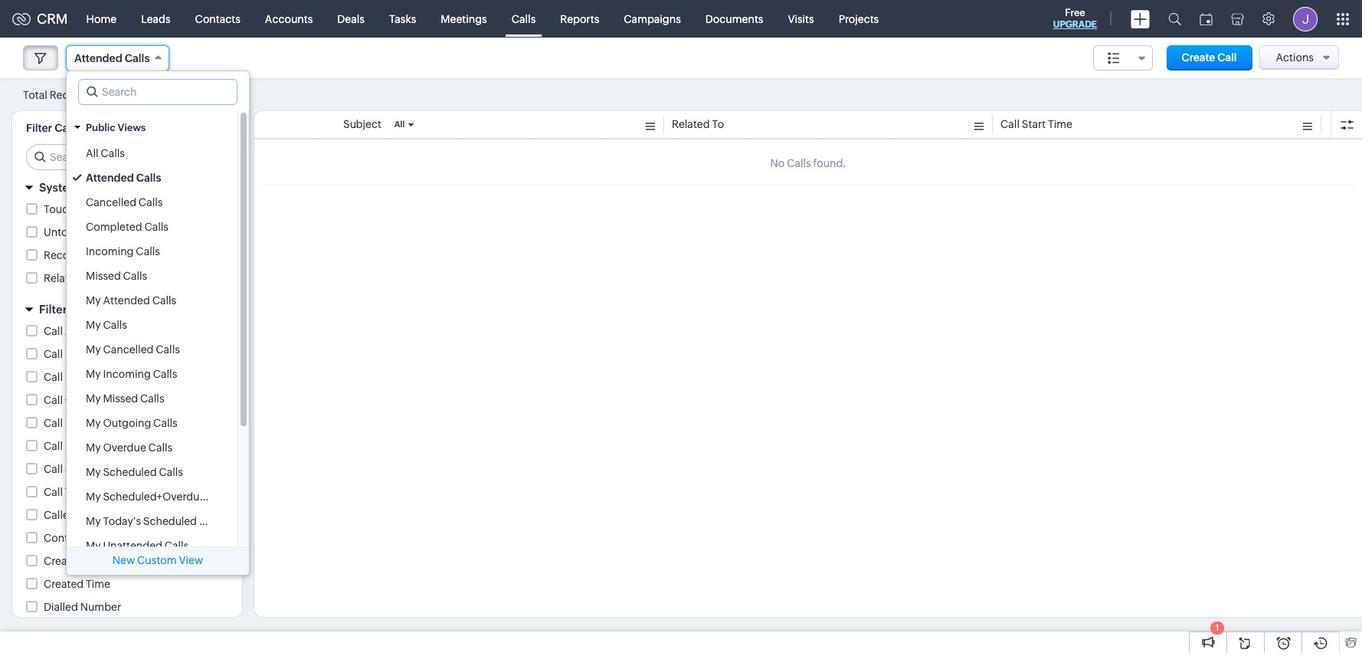 Task type: describe. For each thing, give the bounding box(es) containing it.
my for my missed calls
[[86, 392, 101, 405]]

my scheduled+overdue calls for today
[[86, 491, 281, 503]]

leads
[[141, 13, 171, 25]]

views
[[118, 122, 146, 133]]

1 vertical spatial time
[[91, 463, 116, 475]]

calls up view
[[165, 540, 189, 552]]

search image
[[1169, 12, 1182, 25]]

deals
[[338, 13, 365, 25]]

calls link
[[500, 0, 548, 37]]

0 vertical spatial call start time
[[1001, 118, 1073, 130]]

1 vertical spatial missed
[[103, 392, 138, 405]]

0 vertical spatial search text field
[[79, 80, 237, 104]]

calls left reports link
[[512, 13, 536, 25]]

total records 0
[[23, 89, 100, 101]]

my for my outgoing calls
[[86, 417, 101, 429]]

today
[[250, 491, 281, 503]]

record
[[44, 249, 80, 261]]

call duration
[[44, 348, 108, 360]]

crm link
[[12, 11, 68, 27]]

my incoming calls
[[86, 368, 177, 380]]

0 vertical spatial start
[[1022, 118, 1046, 130]]

unattended
[[103, 540, 162, 552]]

tasks link
[[377, 0, 429, 37]]

my attended calls
[[86, 294, 176, 307]]

my today's scheduled calls
[[86, 515, 223, 527]]

outgoing
[[103, 417, 151, 429]]

deals link
[[325, 0, 377, 37]]

missed calls
[[86, 270, 147, 282]]

owner
[[65, 394, 99, 406]]

logo image
[[12, 13, 31, 25]]

1
[[1216, 623, 1220, 632]]

untouched
[[44, 226, 100, 238]]

contact
[[44, 532, 84, 544]]

leads link
[[129, 0, 183, 37]]

calls down seconds)
[[140, 392, 164, 405]]

result
[[65, 440, 96, 452]]

call purpose
[[44, 417, 106, 429]]

home link
[[74, 0, 129, 37]]

scheduled+overdue
[[103, 491, 206, 503]]

home
[[86, 13, 117, 25]]

created for created time
[[44, 578, 84, 590]]

my missed calls
[[86, 392, 164, 405]]

touched
[[44, 203, 88, 215]]

caller id
[[44, 509, 86, 521]]

campaigns
[[624, 13, 681, 25]]

calls down fields at left top
[[103, 319, 127, 331]]

calls up my attended calls
[[123, 270, 147, 282]]

created for created by
[[44, 555, 84, 567]]

0 horizontal spatial action
[[82, 249, 115, 261]]

create menu image
[[1131, 10, 1151, 28]]

visits
[[788, 13, 815, 25]]

caller
[[44, 509, 73, 521]]

defined
[[82, 181, 126, 194]]

calls left "for"
[[208, 491, 232, 503]]

my scheduled calls
[[86, 466, 183, 478]]

all for all
[[395, 120, 405, 129]]

id
[[75, 509, 86, 521]]

accounts link
[[253, 0, 325, 37]]

1 vertical spatial start
[[65, 463, 89, 475]]

calls down completed calls
[[136, 245, 160, 258]]

filters
[[128, 181, 162, 194]]

related for related records action
[[44, 272, 82, 284]]

my for my scheduled calls
[[86, 466, 101, 478]]

record action
[[44, 249, 115, 261]]

calls right the outgoing
[[153, 417, 178, 429]]

(in
[[110, 371, 123, 383]]

create menu element
[[1122, 0, 1160, 37]]

free
[[1066, 7, 1086, 18]]

public views
[[86, 122, 146, 133]]

my for my cancelled calls
[[86, 343, 101, 356]]

completed
[[86, 221, 142, 233]]

calendar image
[[1200, 13, 1213, 25]]

cancelled calls
[[86, 196, 163, 209]]

my for my attended calls
[[86, 294, 101, 307]]

2 vertical spatial attended
[[103, 294, 150, 307]]

0 vertical spatial cancelled
[[86, 196, 136, 209]]

seconds)
[[125, 371, 170, 383]]

my cancelled calls
[[86, 343, 180, 356]]

filter calls by
[[26, 122, 95, 134]]

my outgoing calls
[[86, 417, 178, 429]]

calls down cancelled calls at the top
[[144, 221, 169, 233]]

my for my today's scheduled calls
[[86, 515, 101, 527]]

calls up my scheduled calls
[[148, 442, 173, 454]]

completed calls
[[86, 221, 169, 233]]

view
[[179, 554, 203, 567]]

1 vertical spatial incoming
[[103, 368, 151, 380]]

subject
[[343, 118, 382, 130]]

created by
[[44, 555, 98, 567]]

1 vertical spatial cancelled
[[103, 343, 154, 356]]

documents
[[706, 13, 764, 25]]

call agenda
[[44, 325, 104, 337]]

0 horizontal spatial call start time
[[44, 463, 116, 475]]

contacts
[[195, 13, 241, 25]]

projects
[[839, 13, 879, 25]]

calls down filters
[[139, 196, 163, 209]]

all for all calls
[[86, 147, 99, 159]]

my for my overdue calls
[[86, 442, 101, 454]]

actions
[[1277, 51, 1315, 64]]

my overdue calls
[[86, 442, 173, 454]]

my calls
[[86, 319, 127, 331]]

my for my scheduled+overdue calls for today
[[86, 491, 101, 503]]

free upgrade
[[1054, 7, 1098, 30]]

0 vertical spatial incoming
[[86, 245, 134, 258]]



Task type: locate. For each thing, give the bounding box(es) containing it.
incoming calls
[[86, 245, 160, 258]]

1 vertical spatial search text field
[[27, 145, 230, 169]]

0 vertical spatial missed
[[86, 270, 121, 282]]

by for created
[[86, 555, 98, 567]]

by
[[70, 303, 84, 316], [86, 555, 98, 567]]

incoming down completed
[[86, 245, 134, 258]]

call result
[[44, 440, 96, 452]]

related records action
[[44, 272, 160, 284]]

1 vertical spatial related
[[44, 272, 82, 284]]

created down contact at the bottom left of the page
[[44, 555, 84, 567]]

0 horizontal spatial by
[[70, 303, 84, 316]]

1 created from the top
[[44, 555, 84, 567]]

filter by fields button
[[12, 296, 242, 323]]

accounts
[[265, 13, 313, 25]]

new
[[113, 554, 135, 567]]

by up call agenda
[[70, 303, 84, 316]]

scheduled
[[103, 466, 157, 478], [143, 515, 197, 527]]

attended up 0
[[74, 52, 122, 64]]

scheduled down my scheduled+overdue calls for today
[[143, 515, 197, 527]]

cancelled down defined
[[86, 196, 136, 209]]

new custom view link
[[67, 547, 249, 575]]

1 horizontal spatial call start time
[[1001, 118, 1073, 130]]

calls down my cancelled calls
[[153, 368, 177, 380]]

2 duration from the top
[[65, 371, 108, 383]]

public views region
[[67, 141, 281, 653]]

overdue
[[103, 442, 146, 454]]

to
[[712, 118, 725, 130]]

missed down (in
[[103, 392, 138, 405]]

1 horizontal spatial start
[[1022, 118, 1046, 130]]

agenda
[[65, 325, 104, 337]]

all right subject
[[395, 120, 405, 129]]

0 vertical spatial duration
[[65, 348, 108, 360]]

8 my from the top
[[86, 466, 101, 478]]

purpose
[[65, 417, 106, 429]]

1 vertical spatial by
[[86, 555, 98, 567]]

create
[[1182, 51, 1216, 64]]

attended calls up cancelled calls at the top
[[86, 172, 161, 184]]

records up incoming calls
[[102, 226, 143, 238]]

0 horizontal spatial start
[[65, 463, 89, 475]]

0 horizontal spatial all
[[86, 147, 99, 159]]

contact name
[[44, 532, 116, 544]]

all calls
[[86, 147, 125, 159]]

1 my from the top
[[86, 294, 101, 307]]

by down name
[[86, 555, 98, 567]]

0 vertical spatial filter
[[26, 122, 52, 134]]

untouched records
[[44, 226, 143, 238]]

cancelled
[[86, 196, 136, 209], [103, 343, 154, 356]]

0 vertical spatial all
[[395, 120, 405, 129]]

my for my incoming calls
[[86, 368, 101, 380]]

1 vertical spatial call start time
[[44, 463, 116, 475]]

1 horizontal spatial by
[[86, 555, 98, 567]]

records up completed
[[90, 203, 131, 215]]

records
[[50, 89, 91, 101], [90, 203, 131, 215], [102, 226, 143, 238], [84, 272, 125, 284]]

1 vertical spatial scheduled
[[143, 515, 197, 527]]

duration down agenda
[[65, 348, 108, 360]]

custom
[[137, 554, 177, 567]]

1 vertical spatial all
[[86, 147, 99, 159]]

0
[[93, 89, 100, 101]]

0 vertical spatial scheduled
[[103, 466, 157, 478]]

profile image
[[1294, 7, 1319, 31]]

created up "dialled"
[[44, 578, 84, 590]]

all down by
[[86, 147, 99, 159]]

related for related to
[[672, 118, 710, 130]]

calls up seconds)
[[156, 343, 180, 356]]

search text field up public views dropdown button at the left top
[[79, 80, 237, 104]]

calls up cancelled calls at the top
[[136, 172, 161, 184]]

1 vertical spatial duration
[[65, 371, 108, 383]]

my for my calls
[[86, 319, 101, 331]]

records for untouched
[[102, 226, 143, 238]]

records for touched
[[90, 203, 131, 215]]

incoming up my missed calls
[[103, 368, 151, 380]]

attended calls up 0
[[74, 52, 150, 64]]

records left 0
[[50, 89, 91, 101]]

records for total
[[50, 89, 91, 101]]

action up my attended calls
[[127, 272, 160, 284]]

0 vertical spatial action
[[82, 249, 115, 261]]

duration
[[65, 348, 108, 360], [65, 371, 108, 383]]

duration for call duration (in seconds)
[[65, 371, 108, 383]]

attended down missed calls
[[103, 294, 150, 307]]

by
[[82, 122, 95, 134]]

10 my from the top
[[86, 515, 101, 527]]

attended calls inside public views region
[[86, 172, 161, 184]]

call owner
[[44, 394, 99, 406]]

1 vertical spatial created
[[44, 578, 84, 590]]

crm
[[37, 11, 68, 27]]

today's
[[103, 515, 141, 527]]

filter inside dropdown button
[[39, 303, 67, 316]]

duration up owner
[[65, 371, 108, 383]]

attended inside field
[[74, 52, 122, 64]]

my for my unattended calls
[[86, 540, 101, 552]]

projects link
[[827, 0, 892, 37]]

duration for call duration
[[65, 348, 108, 360]]

total
[[23, 89, 47, 101]]

filter by fields
[[39, 303, 119, 316]]

meetings link
[[429, 0, 500, 37]]

system defined filters button
[[12, 174, 242, 201]]

attended calls
[[74, 52, 150, 64], [86, 172, 161, 184]]

public views button
[[67, 114, 238, 141]]

0 vertical spatial attended calls
[[74, 52, 150, 64]]

related to
[[672, 118, 725, 130]]

campaigns link
[[612, 0, 694, 37]]

related left the to
[[672, 118, 710, 130]]

filter down 'total'
[[26, 122, 52, 134]]

profile element
[[1285, 0, 1328, 37]]

related down record
[[44, 272, 82, 284]]

2 my from the top
[[86, 319, 101, 331]]

filter for filter calls by
[[26, 122, 52, 134]]

search text field down views
[[27, 145, 230, 169]]

call type
[[44, 486, 89, 498]]

1 horizontal spatial all
[[395, 120, 405, 129]]

1 horizontal spatial related
[[672, 118, 710, 130]]

all inside public views region
[[86, 147, 99, 159]]

6 my from the top
[[86, 417, 101, 429]]

calls left by
[[55, 122, 80, 134]]

incoming
[[86, 245, 134, 258], [103, 368, 151, 380]]

7 my from the top
[[86, 442, 101, 454]]

Search text field
[[79, 80, 237, 104], [27, 145, 230, 169]]

public
[[86, 122, 116, 133]]

2 created from the top
[[44, 578, 84, 590]]

filter up call agenda
[[39, 303, 67, 316]]

start
[[1022, 118, 1046, 130], [65, 463, 89, 475]]

calls down public views
[[101, 147, 125, 159]]

11 my from the top
[[86, 540, 101, 552]]

action
[[82, 249, 115, 261], [127, 272, 160, 284]]

1 vertical spatial attended
[[86, 172, 134, 184]]

0 vertical spatial attended
[[74, 52, 122, 64]]

all
[[395, 120, 405, 129], [86, 147, 99, 159]]

1 horizontal spatial action
[[127, 272, 160, 284]]

search element
[[1160, 0, 1191, 38]]

visits link
[[776, 0, 827, 37]]

calls down my scheduled+overdue calls for today
[[199, 515, 223, 527]]

my unattended calls
[[86, 540, 189, 552]]

size image
[[1108, 51, 1121, 65]]

by inside dropdown button
[[70, 303, 84, 316]]

type
[[65, 486, 89, 498]]

call
[[1218, 51, 1238, 64], [1001, 118, 1020, 130], [44, 325, 63, 337], [44, 348, 63, 360], [44, 371, 63, 383], [44, 394, 63, 406], [44, 417, 63, 429], [44, 440, 63, 452], [44, 463, 63, 475], [44, 486, 63, 498]]

system
[[39, 181, 80, 194]]

for
[[234, 491, 248, 503]]

1 duration from the top
[[65, 348, 108, 360]]

call inside create call button
[[1218, 51, 1238, 64]]

0 vertical spatial created
[[44, 555, 84, 567]]

missed down incoming calls
[[86, 270, 121, 282]]

created time
[[44, 578, 110, 590]]

4 my from the top
[[86, 368, 101, 380]]

upgrade
[[1054, 19, 1098, 30]]

new custom view
[[113, 554, 203, 567]]

scheduled down my overdue calls
[[103, 466, 157, 478]]

related
[[672, 118, 710, 130], [44, 272, 82, 284]]

0 horizontal spatial related
[[44, 272, 82, 284]]

reports
[[561, 13, 600, 25]]

reports link
[[548, 0, 612, 37]]

3 my from the top
[[86, 343, 101, 356]]

Attended Calls field
[[66, 45, 170, 71]]

system defined filters
[[39, 181, 162, 194]]

filter for filter by fields
[[39, 303, 67, 316]]

call start time
[[1001, 118, 1073, 130], [44, 463, 116, 475]]

attended calls inside field
[[74, 52, 150, 64]]

my
[[86, 294, 101, 307], [86, 319, 101, 331], [86, 343, 101, 356], [86, 368, 101, 380], [86, 392, 101, 405], [86, 417, 101, 429], [86, 442, 101, 454], [86, 466, 101, 478], [86, 491, 101, 503], [86, 515, 101, 527], [86, 540, 101, 552]]

action up related records action
[[82, 249, 115, 261]]

cancelled up my incoming calls
[[103, 343, 154, 356]]

touched records
[[44, 203, 131, 215]]

missed
[[86, 270, 121, 282], [103, 392, 138, 405]]

calls up my scheduled+overdue calls for today
[[159, 466, 183, 478]]

dialled number
[[44, 601, 121, 613]]

1 vertical spatial action
[[127, 272, 160, 284]]

None field
[[1094, 45, 1153, 71]]

create call
[[1182, 51, 1238, 64]]

calls inside field
[[125, 52, 150, 64]]

dialled
[[44, 601, 78, 613]]

meetings
[[441, 13, 487, 25]]

calls up my cancelled calls
[[152, 294, 176, 307]]

1 vertical spatial attended calls
[[86, 172, 161, 184]]

0 vertical spatial by
[[70, 303, 84, 316]]

5 my from the top
[[86, 392, 101, 405]]

9 my from the top
[[86, 491, 101, 503]]

attended down all calls
[[86, 172, 134, 184]]

records for related
[[84, 272, 125, 284]]

documents link
[[694, 0, 776, 37]]

by for filter
[[70, 303, 84, 316]]

0 vertical spatial related
[[672, 118, 710, 130]]

call duration (in seconds)
[[44, 371, 170, 383]]

contacts link
[[183, 0, 253, 37]]

records up fields at left top
[[84, 272, 125, 284]]

0 vertical spatial time
[[1049, 118, 1073, 130]]

create call button
[[1167, 45, 1253, 71]]

2 vertical spatial time
[[86, 578, 110, 590]]

calls down leads
[[125, 52, 150, 64]]

1 vertical spatial filter
[[39, 303, 67, 316]]



Task type: vqa. For each thing, say whether or not it's contained in the screenshot.
Other Modules "field"
no



